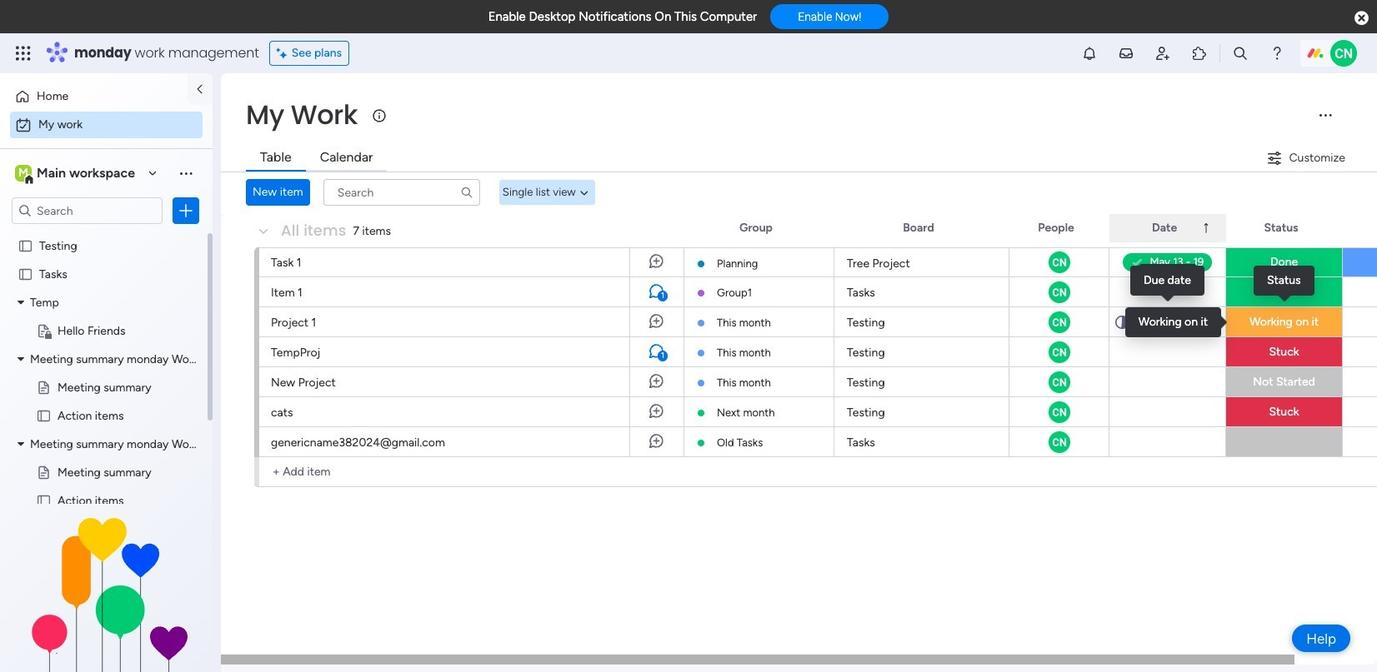 Task type: locate. For each thing, give the bounding box(es) containing it.
sort image
[[1200, 222, 1213, 235]]

0 vertical spatial menu image
[[1317, 107, 1334, 123]]

2 caret down image from the top
[[18, 353, 24, 365]]

tab
[[246, 145, 306, 172], [306, 145, 387, 172]]

menu image up options image
[[178, 165, 194, 182]]

lottie animation element
[[0, 504, 213, 673]]

1 vertical spatial caret down image
[[18, 353, 24, 365]]

0 vertical spatial option
[[10, 83, 178, 110]]

1 vertical spatial menu image
[[178, 165, 194, 182]]

menu image
[[1317, 107, 1334, 123], [178, 165, 194, 182]]

tab list
[[246, 145, 387, 172]]

None search field
[[323, 179, 480, 206]]

column header
[[1110, 214, 1226, 243], [1343, 214, 1377, 243]]

dapulse checkmark sign image
[[1133, 253, 1142, 272]]

select product image
[[15, 45, 32, 62]]

public board image
[[18, 238, 33, 254], [18, 266, 33, 282], [36, 379, 52, 395], [36, 408, 52, 424], [36, 464, 52, 480], [36, 493, 52, 509]]

1 horizontal spatial menu image
[[1317, 107, 1334, 123]]

Filter dashboard by text search field
[[323, 179, 480, 206]]

1 horizontal spatial column header
[[1343, 214, 1377, 243]]

option
[[10, 83, 178, 110], [10, 112, 203, 138], [0, 231, 213, 234]]

lottie animation image
[[0, 504, 213, 673]]

list box
[[0, 228, 219, 624]]

0 vertical spatial caret down image
[[18, 296, 24, 308]]

1 tab from the left
[[246, 145, 306, 172]]

1 caret down image from the top
[[18, 296, 24, 308]]

caret down image
[[18, 296, 24, 308], [18, 353, 24, 365]]

see plans image
[[277, 44, 292, 63]]

dapulse close image
[[1355, 10, 1369, 27]]

help image
[[1269, 45, 1286, 62]]

cool name image
[[1331, 40, 1357, 67]]

menu image down cool name "icon"
[[1317, 107, 1334, 123]]

1 vertical spatial option
[[10, 112, 203, 138]]

0 horizontal spatial column header
[[1110, 214, 1226, 243]]

invite members image
[[1155, 45, 1171, 62]]

search everything image
[[1232, 45, 1249, 62]]

1 column header from the left
[[1110, 214, 1226, 243]]



Task type: describe. For each thing, give the bounding box(es) containing it.
monday marketplace image
[[1191, 45, 1208, 62]]

workspace selection element
[[12, 160, 143, 187]]

update feed image
[[1118, 45, 1135, 62]]

private board image
[[36, 323, 52, 339]]

notifications image
[[1081, 45, 1098, 62]]

2 tab from the left
[[306, 145, 387, 172]]

caret down image
[[18, 438, 24, 450]]

search image
[[460, 186, 473, 199]]

Search in workspace field
[[35, 201, 139, 221]]

2 column header from the left
[[1343, 214, 1377, 243]]

options image
[[178, 203, 194, 219]]

0 horizontal spatial menu image
[[178, 165, 194, 182]]

2 vertical spatial option
[[0, 231, 213, 234]]



Task type: vqa. For each thing, say whether or not it's contained in the screenshot.
"NOTIFICATIONS" image
yes



